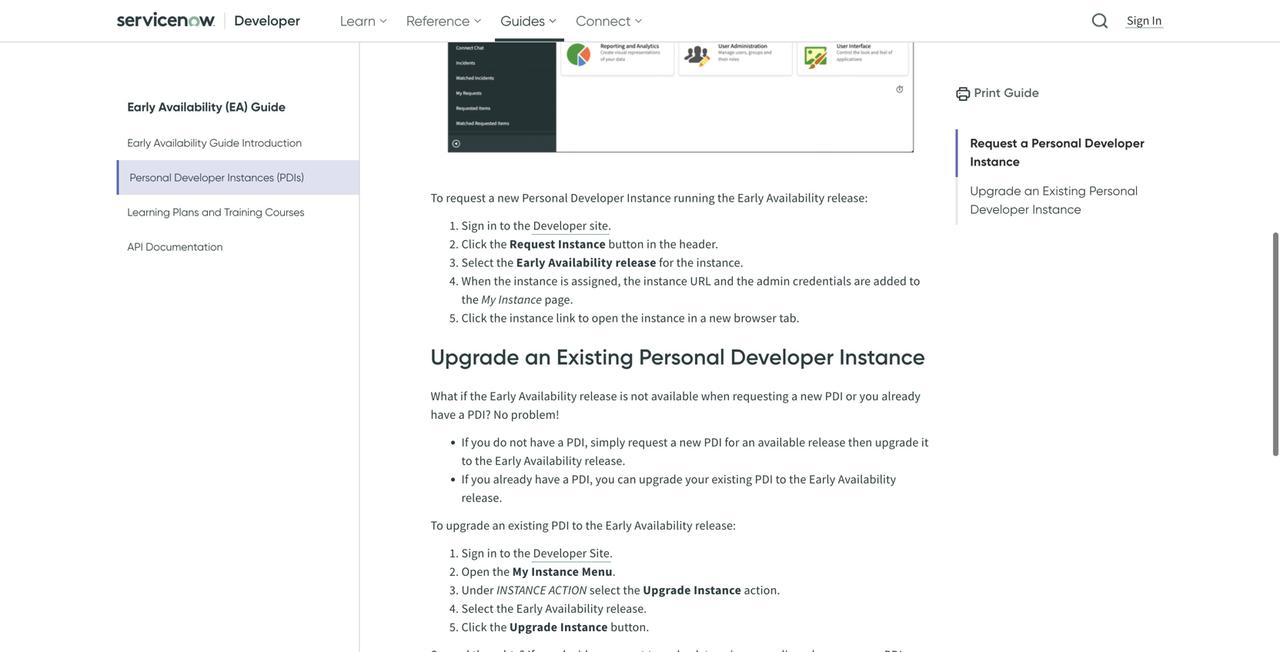 Task type: describe. For each thing, give the bounding box(es) containing it.
sign in button
[[1125, 12, 1166, 29]]

connect button
[[570, 0, 650, 42]]

guides button
[[495, 0, 564, 42]]

developer link
[[111, 0, 310, 42]]

reference button
[[400, 0, 489, 42]]

sign in
[[1128, 13, 1163, 28]]

in
[[1153, 13, 1163, 28]]

reference
[[407, 12, 470, 29]]

developer
[[234, 12, 300, 29]]

learn button
[[334, 0, 394, 42]]



Task type: locate. For each thing, give the bounding box(es) containing it.
connect
[[576, 12, 631, 29]]

sign
[[1128, 13, 1150, 28]]

learn
[[340, 12, 376, 29]]

guides
[[501, 12, 546, 29]]



